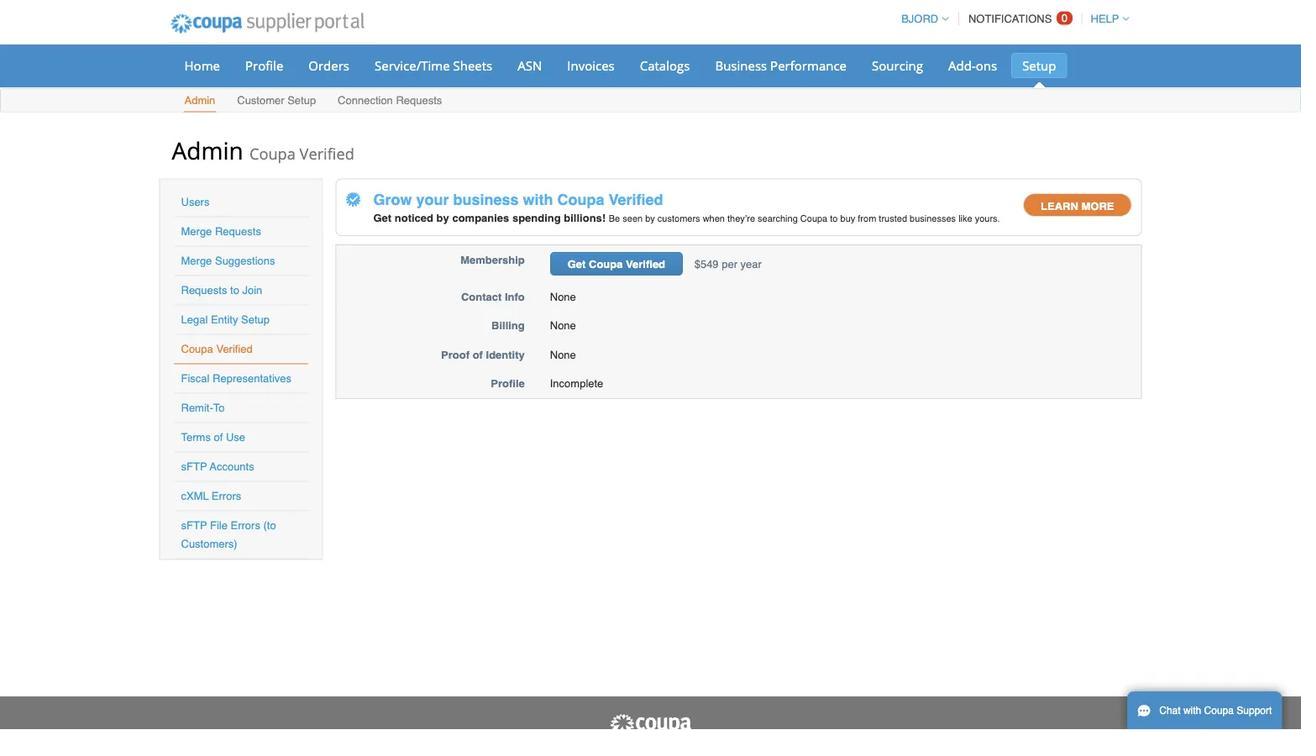 Task type: vqa. For each thing, say whether or not it's contained in the screenshot.
Start Date element
no



Task type: locate. For each thing, give the bounding box(es) containing it.
get down billions!
[[568, 258, 586, 270]]

3 none from the top
[[550, 348, 576, 361]]

of right the proof
[[473, 348, 483, 361]]

business performance
[[716, 57, 847, 74]]

0 vertical spatial merge
[[181, 225, 212, 238]]

navigation containing notifications 0
[[894, 3, 1130, 35]]

merge for merge suggestions
[[181, 255, 212, 267]]

none right 'billing'
[[550, 319, 576, 332]]

sftp up cxml
[[181, 461, 207, 473]]

by
[[437, 212, 449, 224], [646, 213, 655, 224]]

0 horizontal spatial of
[[214, 431, 223, 444]]

1 sftp from the top
[[181, 461, 207, 473]]

coupa
[[250, 143, 296, 164], [558, 191, 605, 208], [801, 213, 828, 224], [589, 258, 623, 270], [181, 343, 213, 356], [1205, 705, 1235, 717]]

1 vertical spatial merge
[[181, 255, 212, 267]]

none right info
[[550, 290, 576, 303]]

1 horizontal spatial get
[[568, 258, 586, 270]]

coupa up billions!
[[558, 191, 605, 208]]

requests up the legal
[[181, 284, 227, 297]]

users link
[[181, 196, 210, 208]]

0 vertical spatial setup
[[1023, 57, 1057, 74]]

billing
[[492, 319, 525, 332]]

merge suggestions
[[181, 255, 275, 267]]

noticed
[[395, 212, 434, 224]]

add-
[[949, 57, 976, 74]]

grow
[[374, 191, 412, 208]]

catalogs link
[[629, 53, 701, 78]]

fiscal
[[181, 372, 210, 385]]

errors
[[212, 490, 241, 503], [231, 519, 260, 532]]

requests for merge requests
[[215, 225, 261, 238]]

with inside chat with coupa support button
[[1184, 705, 1202, 717]]

coupa down customer setup link
[[250, 143, 296, 164]]

orders
[[309, 57, 350, 74]]

1 none from the top
[[550, 290, 576, 303]]

businesses
[[910, 213, 956, 224]]

sourcing
[[872, 57, 924, 74]]

per
[[722, 258, 738, 270]]

customer setup link
[[236, 90, 317, 112]]

connection requests
[[338, 94, 442, 107]]

1 horizontal spatial to
[[831, 213, 838, 224]]

merge
[[181, 225, 212, 238], [181, 255, 212, 267]]

coupa left support
[[1205, 705, 1235, 717]]

1 vertical spatial to
[[230, 284, 239, 297]]

admin down 'home' link
[[184, 94, 215, 107]]

1 vertical spatial setup
[[288, 94, 316, 107]]

merge down users at the left top
[[181, 225, 212, 238]]

coupa down be
[[589, 258, 623, 270]]

1 vertical spatial sftp
[[181, 519, 207, 532]]

asn link
[[507, 53, 553, 78]]

1 vertical spatial with
[[1184, 705, 1202, 717]]

sftp accounts
[[181, 461, 254, 473]]

0 vertical spatial requests
[[396, 94, 442, 107]]

setup
[[1023, 57, 1057, 74], [288, 94, 316, 107], [241, 313, 270, 326]]

legal entity setup link
[[181, 313, 270, 326]]

get down grow
[[374, 212, 392, 224]]

setup right customer
[[288, 94, 316, 107]]

1 merge from the top
[[181, 225, 212, 238]]

asn
[[518, 57, 542, 74]]

to left buy
[[831, 213, 838, 224]]

0 horizontal spatial coupa supplier portal image
[[159, 3, 376, 45]]

admin coupa verified
[[172, 134, 355, 166]]

none for proof of identity
[[550, 348, 576, 361]]

support
[[1237, 705, 1273, 717]]

invoices link
[[557, 53, 626, 78]]

customers
[[658, 213, 701, 224]]

0 horizontal spatial with
[[523, 191, 553, 208]]

0 horizontal spatial by
[[437, 212, 449, 224]]

requests up the suggestions
[[215, 225, 261, 238]]

business
[[716, 57, 768, 74]]

1 horizontal spatial with
[[1184, 705, 1202, 717]]

service/time sheets
[[375, 57, 493, 74]]

errors left (to
[[231, 519, 260, 532]]

terms of use
[[181, 431, 245, 444]]

0 vertical spatial of
[[473, 348, 483, 361]]

customer setup
[[237, 94, 316, 107]]

of left use
[[214, 431, 223, 444]]

setup inside customer setup link
[[288, 94, 316, 107]]

representatives
[[213, 372, 292, 385]]

sftp up customers)
[[181, 519, 207, 532]]

profile up customer
[[245, 57, 283, 74]]

0 vertical spatial with
[[523, 191, 553, 208]]

0 vertical spatial coupa supplier portal image
[[159, 3, 376, 45]]

setup down notifications 0
[[1023, 57, 1057, 74]]

1 vertical spatial none
[[550, 319, 576, 332]]

learn more link
[[1024, 193, 1132, 217]]

incomplete
[[550, 377, 604, 390]]

none for billing
[[550, 319, 576, 332]]

verified down seen
[[626, 258, 666, 270]]

verified
[[300, 143, 355, 164], [609, 191, 664, 208], [626, 258, 666, 270], [216, 343, 253, 356]]

2 none from the top
[[550, 319, 576, 332]]

terms
[[181, 431, 211, 444]]

0 vertical spatial get
[[374, 212, 392, 224]]

service/time
[[375, 57, 450, 74]]

admin down admin link
[[172, 134, 243, 166]]

setup link
[[1012, 53, 1068, 78]]

0
[[1062, 12, 1068, 24]]

billions!
[[564, 212, 606, 224]]

1 horizontal spatial setup
[[288, 94, 316, 107]]

with right chat on the right of page
[[1184, 705, 1202, 717]]

coupa verified link
[[181, 343, 253, 356]]

$549
[[695, 258, 719, 270]]

2 vertical spatial none
[[550, 348, 576, 361]]

2 vertical spatial requests
[[181, 284, 227, 297]]

0 vertical spatial sftp
[[181, 461, 207, 473]]

profile
[[245, 57, 283, 74], [491, 377, 525, 390]]

remit-to link
[[181, 402, 225, 414]]

orders link
[[298, 53, 361, 78]]

0 horizontal spatial profile
[[245, 57, 283, 74]]

errors down accounts
[[212, 490, 241, 503]]

1 horizontal spatial of
[[473, 348, 483, 361]]

2 merge from the top
[[181, 255, 212, 267]]

1 vertical spatial errors
[[231, 519, 260, 532]]

0 horizontal spatial setup
[[241, 313, 270, 326]]

1 vertical spatial admin
[[172, 134, 243, 166]]

your
[[416, 191, 449, 208]]

profile down the identity
[[491, 377, 525, 390]]

1 vertical spatial profile
[[491, 377, 525, 390]]

merge requests link
[[181, 225, 261, 238]]

sftp
[[181, 461, 207, 473], [181, 519, 207, 532]]

to
[[831, 213, 838, 224], [230, 284, 239, 297]]

from
[[858, 213, 877, 224]]

of for terms
[[214, 431, 223, 444]]

merge down merge requests link
[[181, 255, 212, 267]]

1 vertical spatial coupa supplier portal image
[[609, 714, 693, 730]]

2 sftp from the top
[[181, 519, 207, 532]]

sftp inside sftp file errors (to customers)
[[181, 519, 207, 532]]

1 vertical spatial get
[[568, 258, 586, 270]]

coupa up fiscal
[[181, 343, 213, 356]]

verified inside button
[[626, 258, 666, 270]]

to left join
[[230, 284, 239, 297]]

setup down join
[[241, 313, 270, 326]]

0 horizontal spatial to
[[230, 284, 239, 297]]

0 vertical spatial to
[[831, 213, 838, 224]]

0 vertical spatial admin
[[184, 94, 215, 107]]

performance
[[771, 57, 847, 74]]

with up spending
[[523, 191, 553, 208]]

1 horizontal spatial by
[[646, 213, 655, 224]]

1 vertical spatial requests
[[215, 225, 261, 238]]

verified down connection
[[300, 143, 355, 164]]

1 vertical spatial of
[[214, 431, 223, 444]]

1 horizontal spatial profile
[[491, 377, 525, 390]]

requests for connection requests
[[396, 94, 442, 107]]

join
[[242, 284, 262, 297]]

admin
[[184, 94, 215, 107], [172, 134, 243, 166]]

0 horizontal spatial get
[[374, 212, 392, 224]]

use
[[226, 431, 245, 444]]

requests down service/time on the left top
[[396, 94, 442, 107]]

coupa supplier portal image
[[159, 3, 376, 45], [609, 714, 693, 730]]

users
[[181, 196, 210, 208]]

of
[[473, 348, 483, 361], [214, 431, 223, 444]]

get inside button
[[568, 258, 586, 270]]

admin inside admin link
[[184, 94, 215, 107]]

by right seen
[[646, 213, 655, 224]]

0 vertical spatial none
[[550, 290, 576, 303]]

proof
[[441, 348, 470, 361]]

help link
[[1084, 13, 1130, 25]]

none up incomplete
[[550, 348, 576, 361]]

navigation
[[894, 3, 1130, 35]]

identity
[[486, 348, 525, 361]]

get
[[374, 212, 392, 224], [568, 258, 586, 270]]

coupa left buy
[[801, 213, 828, 224]]

terms of use link
[[181, 431, 245, 444]]

chat with coupa support button
[[1128, 692, 1283, 730]]

companies
[[452, 212, 510, 224]]

by down your
[[437, 212, 449, 224]]



Task type: describe. For each thing, give the bounding box(es) containing it.
year
[[741, 258, 762, 270]]

customer
[[237, 94, 285, 107]]

merge for merge requests
[[181, 225, 212, 238]]

when
[[703, 213, 725, 224]]

suggestions
[[215, 255, 275, 267]]

accounts
[[210, 461, 254, 473]]

admin for admin coupa verified
[[172, 134, 243, 166]]

spending
[[513, 212, 561, 224]]

to inside get noticed by companies spending billions! be seen by customers when they're searching coupa to buy from trusted businesses like yours.
[[831, 213, 838, 224]]

like
[[959, 213, 973, 224]]

by inside get noticed by companies spending billions! be seen by customers when they're searching coupa to buy from trusted businesses like yours.
[[646, 213, 655, 224]]

help
[[1091, 13, 1120, 25]]

get for get coupa verified
[[568, 258, 586, 270]]

membership
[[461, 253, 525, 266]]

none for contact info
[[550, 290, 576, 303]]

catalogs
[[640, 57, 690, 74]]

verified up fiscal representatives
[[216, 343, 253, 356]]

get coupa verified button
[[550, 252, 683, 275]]

grow your business with coupa verified
[[369, 191, 664, 208]]

1 horizontal spatial coupa supplier portal image
[[609, 714, 693, 730]]

coupa inside get noticed by companies spending billions! be seen by customers when they're searching coupa to buy from trusted businesses like yours.
[[801, 213, 828, 224]]

coupa inside button
[[1205, 705, 1235, 717]]

be
[[609, 213, 620, 224]]

seen
[[623, 213, 643, 224]]

get noticed by companies spending billions! be seen by customers when they're searching coupa to buy from trusted businesses like yours.
[[374, 212, 1001, 224]]

cxml errors link
[[181, 490, 241, 503]]

coupa verified
[[181, 343, 253, 356]]

cxml errors
[[181, 490, 241, 503]]

learn more
[[1041, 200, 1115, 212]]

business performance link
[[705, 53, 858, 78]]

they're
[[728, 213, 756, 224]]

errors inside sftp file errors (to customers)
[[231, 519, 260, 532]]

entity
[[211, 313, 238, 326]]

get coupa verified
[[568, 258, 666, 270]]

learn
[[1041, 200, 1079, 212]]

bjord link
[[894, 13, 949, 25]]

sftp file errors (to customers)
[[181, 519, 276, 550]]

$549 per year
[[692, 258, 762, 270]]

proof of identity
[[441, 348, 525, 361]]

contact
[[461, 290, 502, 303]]

requests to join
[[181, 284, 262, 297]]

chat
[[1160, 705, 1181, 717]]

remit-
[[181, 402, 213, 414]]

admin link
[[184, 90, 216, 112]]

file
[[210, 519, 228, 532]]

get for get noticed by companies spending billions! be seen by customers when they're searching coupa to buy from trusted businesses like yours.
[[374, 212, 392, 224]]

merge suggestions link
[[181, 255, 275, 267]]

sftp for sftp accounts
[[181, 461, 207, 473]]

(to
[[263, 519, 276, 532]]

legal
[[181, 313, 208, 326]]

verified inside admin coupa verified
[[300, 143, 355, 164]]

add-ons
[[949, 57, 998, 74]]

coupa inside admin coupa verified
[[250, 143, 296, 164]]

fiscal representatives link
[[181, 372, 292, 385]]

sftp for sftp file errors (to customers)
[[181, 519, 207, 532]]

add-ons link
[[938, 53, 1009, 78]]

notifications 0
[[969, 12, 1068, 25]]

trusted
[[879, 213, 908, 224]]

verified up seen
[[609, 191, 664, 208]]

2 vertical spatial setup
[[241, 313, 270, 326]]

info
[[505, 290, 525, 303]]

connection requests link
[[337, 90, 443, 112]]

connection
[[338, 94, 393, 107]]

of for proof
[[473, 348, 483, 361]]

buy
[[841, 213, 856, 224]]

0 vertical spatial profile
[[245, 57, 283, 74]]

more
[[1082, 200, 1115, 212]]

home
[[184, 57, 220, 74]]

sourcing link
[[861, 53, 935, 78]]

2 horizontal spatial setup
[[1023, 57, 1057, 74]]

invoices
[[568, 57, 615, 74]]

to
[[213, 402, 225, 414]]

merge requests
[[181, 225, 261, 238]]

coupa inside button
[[589, 258, 623, 270]]

sftp accounts link
[[181, 461, 254, 473]]

notifications
[[969, 13, 1052, 25]]

bjord
[[902, 13, 939, 25]]

legal entity setup
[[181, 313, 270, 326]]

home link
[[174, 53, 231, 78]]

requests to join link
[[181, 284, 262, 297]]

yours.
[[975, 213, 1001, 224]]

admin for admin
[[184, 94, 215, 107]]

service/time sheets link
[[364, 53, 504, 78]]

profile link
[[234, 53, 294, 78]]

cxml
[[181, 490, 209, 503]]

sheets
[[453, 57, 493, 74]]

customers)
[[181, 538, 238, 550]]

0 vertical spatial errors
[[212, 490, 241, 503]]

business
[[453, 191, 519, 208]]

ons
[[976, 57, 998, 74]]

remit-to
[[181, 402, 225, 414]]

searching
[[758, 213, 798, 224]]



